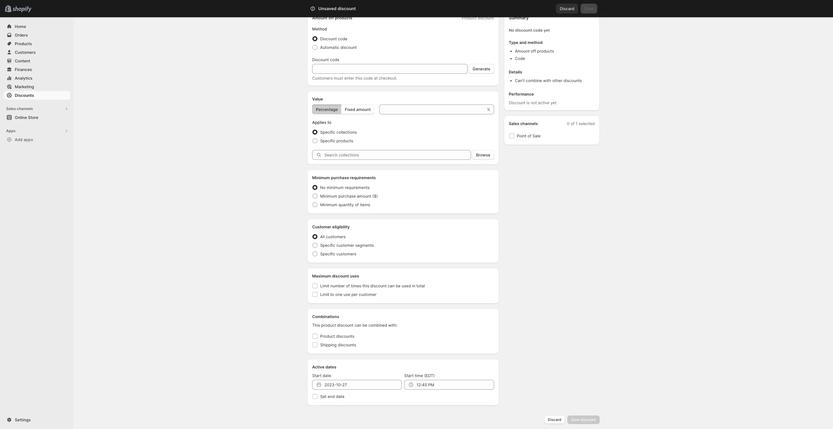 Task type: vqa. For each thing, say whether or not it's contained in the screenshot.
ADD
yes



Task type: describe. For each thing, give the bounding box(es) containing it.
(edt)
[[424, 374, 435, 379]]

details
[[509, 70, 522, 75]]

requirements for minimum purchase requirements
[[350, 176, 376, 180]]

sales channels button
[[4, 105, 70, 113]]

2 vertical spatial products
[[337, 139, 353, 144]]

of left 1
[[571, 121, 575, 126]]

1 vertical spatial discount
[[312, 57, 329, 62]]

of left times
[[346, 284, 350, 289]]

1 vertical spatial this
[[362, 284, 369, 289]]

Start date text field
[[325, 381, 402, 391]]

this product discount can be combined with:
[[312, 323, 398, 328]]

start for start time (edt)
[[404, 374, 414, 379]]

purchase for amount
[[339, 194, 356, 199]]

Search collections text field
[[325, 150, 471, 160]]

0 vertical spatial discounts
[[564, 78, 582, 83]]

0 of 1 selected
[[567, 121, 595, 126]]

specific customer segments
[[320, 243, 374, 248]]

1 vertical spatial date
[[336, 395, 345, 400]]

discount for automatic
[[341, 45, 357, 50]]

minimum for minimum quantity of items
[[320, 203, 337, 208]]

all customers
[[320, 235, 346, 240]]

to for limit
[[331, 293, 334, 298]]

amount off products code
[[515, 49, 554, 61]]

automatic
[[320, 45, 340, 50]]

0
[[567, 121, 570, 126]]

analytics link
[[4, 74, 70, 83]]

uses
[[350, 274, 359, 279]]

and
[[520, 40, 527, 45]]

type
[[509, 40, 519, 45]]

number
[[331, 284, 345, 289]]

minimum for minimum purchase amount ($)
[[320, 194, 337, 199]]

%
[[487, 107, 491, 112]]

products link
[[4, 39, 70, 48]]

this
[[312, 323, 320, 328]]

quantity
[[339, 203, 354, 208]]

save for save
[[584, 6, 594, 11]]

orders link
[[4, 31, 70, 39]]

performance
[[509, 92, 534, 97]]

limit for limit number of times this discount can be used in total
[[320, 284, 329, 289]]

shipping
[[320, 343, 337, 348]]

limit number of times this discount can be used in total
[[320, 284, 425, 289]]

products
[[15, 41, 32, 46]]

($)
[[372, 194, 378, 199]]

0 horizontal spatial be
[[363, 323, 367, 328]]

store
[[28, 115, 38, 120]]

save discount button
[[568, 416, 600, 425]]

type and method
[[509, 40, 543, 45]]

must
[[334, 76, 343, 81]]

use
[[344, 293, 350, 298]]

value
[[312, 97, 323, 102]]

minimum
[[327, 185, 344, 190]]

online store button
[[0, 113, 74, 122]]

0 vertical spatial discount code
[[320, 36, 348, 41]]

point
[[517, 134, 527, 139]]

minimum for minimum purchase requirements
[[312, 176, 330, 180]]

discount for unsaved
[[338, 6, 356, 11]]

content link
[[4, 57, 70, 65]]

amount inside button
[[356, 107, 371, 112]]

add apps
[[15, 137, 33, 142]]

with:
[[388, 323, 398, 328]]

point of sale
[[517, 134, 541, 139]]

purchase for requirements
[[331, 176, 349, 180]]

code left at
[[364, 76, 373, 81]]

specific for specific products
[[320, 139, 335, 144]]

apps
[[24, 137, 33, 142]]

no discount code yet
[[509, 28, 550, 33]]

browse
[[476, 153, 491, 158]]

maximum discount uses
[[312, 274, 359, 279]]

discard for save
[[560, 6, 575, 11]]

search button
[[327, 4, 506, 14]]

home link
[[4, 22, 70, 31]]

used
[[402, 284, 411, 289]]

maximum
[[312, 274, 331, 279]]

can't
[[515, 78, 525, 83]]

unsaved discount
[[318, 6, 356, 11]]

customers link
[[4, 48, 70, 57]]

add apps button
[[4, 136, 70, 144]]

selected
[[579, 121, 595, 126]]

marketing link
[[4, 83, 70, 91]]

generate
[[473, 67, 491, 71]]

method
[[528, 40, 543, 45]]

shopify image
[[12, 6, 31, 13]]

start date
[[312, 374, 331, 379]]

browse button
[[473, 150, 494, 160]]

applies
[[312, 120, 327, 125]]

0 vertical spatial date
[[323, 374, 331, 379]]

code down automatic discount
[[330, 57, 340, 62]]

collections
[[337, 130, 357, 135]]

percentage
[[316, 107, 338, 112]]

search
[[338, 6, 351, 11]]

0 horizontal spatial customer
[[337, 243, 354, 248]]

discard button for save
[[556, 4, 578, 14]]

combine
[[526, 78, 542, 83]]

specific collections
[[320, 130, 357, 135]]

discounts for product discounts
[[336, 334, 355, 339]]

with
[[543, 78, 551, 83]]

automatic discount
[[320, 45, 357, 50]]

segments
[[355, 243, 374, 248]]

product for product discount
[[462, 15, 477, 20]]

discounts
[[15, 93, 34, 98]]

online store
[[15, 115, 38, 120]]

save discount
[[571, 418, 596, 423]]

dates
[[326, 365, 336, 370]]

fixed
[[345, 107, 355, 112]]

other
[[553, 78, 563, 83]]

settings
[[15, 418, 31, 423]]

code up automatic discount
[[338, 36, 348, 41]]

analytics
[[15, 76, 32, 81]]

all
[[320, 235, 325, 240]]

no minimum requirements
[[320, 185, 370, 190]]

1 vertical spatial discount code
[[312, 57, 340, 62]]

orders
[[15, 33, 28, 38]]



Task type: locate. For each thing, give the bounding box(es) containing it.
product for product discounts
[[320, 334, 335, 339]]

discard button for save discount
[[544, 416, 565, 425]]

discard button
[[556, 4, 578, 14], [544, 416, 565, 425]]

customers left must
[[312, 76, 333, 81]]

discard for save discount
[[548, 418, 561, 423]]

in
[[412, 284, 415, 289]]

0 horizontal spatial product
[[320, 334, 335, 339]]

0 vertical spatial purchase
[[331, 176, 349, 180]]

products inside amount off products code
[[537, 49, 554, 54]]

amount up method on the top left of page
[[312, 15, 328, 20]]

1 vertical spatial no
[[320, 185, 326, 190]]

0 vertical spatial this
[[356, 76, 362, 81]]

specific customers
[[320, 252, 356, 257]]

products down collections
[[337, 139, 353, 144]]

amount up code
[[515, 49, 530, 54]]

times
[[351, 284, 361, 289]]

discount is not active yet
[[509, 100, 557, 105]]

Start time (EDT) text field
[[417, 381, 494, 391]]

discard left save discount
[[548, 418, 561, 423]]

products for amount off products code
[[537, 49, 554, 54]]

can left combined
[[355, 323, 362, 328]]

end
[[328, 395, 335, 400]]

yet
[[544, 28, 550, 33], [551, 100, 557, 105]]

method
[[312, 26, 327, 31]]

minimum quantity of items
[[320, 203, 370, 208]]

start for start date
[[312, 374, 322, 379]]

1 horizontal spatial sales channels
[[509, 121, 538, 126]]

can left used
[[388, 284, 395, 289]]

customers for specific customers
[[337, 252, 356, 257]]

to
[[328, 120, 331, 125], [331, 293, 334, 298]]

limit down maximum
[[320, 284, 329, 289]]

2 start from the left
[[404, 374, 414, 379]]

save inside button
[[584, 6, 594, 11]]

0 horizontal spatial amount
[[312, 15, 328, 20]]

sales channels inside sales channels button
[[6, 107, 33, 111]]

discount down performance
[[509, 100, 526, 105]]

0 vertical spatial can
[[388, 284, 395, 289]]

apps
[[6, 129, 15, 133]]

limit left one
[[320, 293, 329, 298]]

0 vertical spatial to
[[328, 120, 331, 125]]

1 horizontal spatial save
[[584, 6, 594, 11]]

discount down automatic
[[312, 57, 329, 62]]

sales up online
[[6, 107, 16, 111]]

1 vertical spatial limit
[[320, 293, 329, 298]]

customers for customers
[[15, 50, 36, 55]]

discard button left 'save' button
[[556, 4, 578, 14]]

set
[[320, 395, 327, 400]]

discount up automatic
[[320, 36, 337, 41]]

1 vertical spatial discard button
[[544, 416, 565, 425]]

limit for limit to one use per customer
[[320, 293, 329, 298]]

discounts for shipping discounts
[[338, 343, 356, 348]]

1 vertical spatial customers
[[337, 252, 356, 257]]

0 horizontal spatial off
[[329, 15, 334, 20]]

1 vertical spatial customer
[[359, 293, 377, 298]]

requirements up no minimum requirements
[[350, 176, 376, 180]]

is
[[527, 100, 530, 105]]

no
[[509, 28, 514, 33], [320, 185, 326, 190]]

customers for all customers
[[326, 235, 346, 240]]

date right end
[[336, 395, 345, 400]]

start left 'time'
[[404, 374, 414, 379]]

sales channels
[[6, 107, 33, 111], [509, 121, 538, 126]]

discount for maximum
[[332, 274, 349, 279]]

items
[[360, 203, 370, 208]]

0 vertical spatial sales
[[6, 107, 16, 111]]

1 vertical spatial channels
[[520, 121, 538, 126]]

discount for no
[[515, 28, 532, 33]]

requirements for no minimum requirements
[[345, 185, 370, 190]]

yet right active
[[551, 100, 557, 105]]

finances
[[15, 67, 32, 72]]

start time (edt)
[[404, 374, 435, 379]]

be left combined
[[363, 323, 367, 328]]

no up type
[[509, 28, 514, 33]]

amount for amount off products code
[[515, 49, 530, 54]]

1 vertical spatial product
[[320, 334, 335, 339]]

discount inside button
[[581, 418, 596, 423]]

1 horizontal spatial customer
[[359, 293, 377, 298]]

1 vertical spatial customers
[[312, 76, 333, 81]]

sales
[[6, 107, 16, 111], [509, 121, 520, 126]]

customer eligibility
[[312, 225, 350, 230]]

this right times
[[362, 284, 369, 289]]

purchase up minimum
[[331, 176, 349, 180]]

to right applies
[[328, 120, 331, 125]]

discount for save
[[581, 418, 596, 423]]

minimum left quantity
[[320, 203, 337, 208]]

1 horizontal spatial date
[[336, 395, 345, 400]]

save for save discount
[[571, 418, 580, 423]]

save button
[[581, 4, 597, 14]]

0 horizontal spatial save
[[571, 418, 580, 423]]

1 vertical spatial sales
[[509, 121, 520, 126]]

1 vertical spatial yet
[[551, 100, 557, 105]]

2 specific from the top
[[320, 139, 335, 144]]

1 horizontal spatial be
[[396, 284, 401, 289]]

1 vertical spatial amount
[[357, 194, 371, 199]]

purchase up quantity
[[339, 194, 356, 199]]

0 horizontal spatial no
[[320, 185, 326, 190]]

fixed amount button
[[341, 105, 375, 115]]

0 horizontal spatial yet
[[544, 28, 550, 33]]

can
[[388, 284, 395, 289], [355, 323, 362, 328]]

customers down specific customer segments
[[337, 252, 356, 257]]

2 vertical spatial discount
[[509, 100, 526, 105]]

1 vertical spatial requirements
[[345, 185, 370, 190]]

add
[[15, 137, 23, 142]]

generate button
[[469, 64, 494, 74]]

date
[[323, 374, 331, 379], [336, 395, 345, 400]]

1 limit from the top
[[320, 284, 329, 289]]

1 vertical spatial amount
[[515, 49, 530, 54]]

discard left 'save' button
[[560, 6, 575, 11]]

marketing
[[15, 84, 34, 89]]

minimum purchase amount ($)
[[320, 194, 378, 199]]

no for no discount code yet
[[509, 28, 514, 33]]

time
[[415, 374, 423, 379]]

1 vertical spatial to
[[331, 293, 334, 298]]

customer up the "specific customers"
[[337, 243, 354, 248]]

0 vertical spatial off
[[329, 15, 334, 20]]

eligibility
[[332, 225, 350, 230]]

0 horizontal spatial sales channels
[[6, 107, 33, 111]]

1 vertical spatial save
[[571, 418, 580, 423]]

customer
[[312, 225, 331, 230]]

save inside button
[[571, 418, 580, 423]]

3 specific from the top
[[320, 243, 335, 248]]

1 horizontal spatial customers
[[312, 76, 333, 81]]

customers down products
[[15, 50, 36, 55]]

customer down limit number of times this discount can be used in total
[[359, 293, 377, 298]]

0 vertical spatial limit
[[320, 284, 329, 289]]

1 vertical spatial sales channels
[[509, 121, 538, 126]]

discounts right other
[[564, 78, 582, 83]]

unsaved
[[318, 6, 337, 11]]

of
[[571, 121, 575, 126], [528, 134, 532, 139], [355, 203, 359, 208], [346, 284, 350, 289]]

of left sale
[[528, 134, 532, 139]]

customers must enter this code at checkout.
[[312, 76, 397, 81]]

4 specific from the top
[[320, 252, 335, 257]]

active dates
[[312, 365, 336, 370]]

1 horizontal spatial channels
[[520, 121, 538, 126]]

can't combine with other discounts
[[515, 78, 582, 83]]

0 horizontal spatial channels
[[17, 107, 33, 111]]

amount for amount off products
[[312, 15, 328, 20]]

products down search
[[335, 15, 352, 20]]

0 vertical spatial requirements
[[350, 176, 376, 180]]

1 horizontal spatial no
[[509, 28, 514, 33]]

0 vertical spatial amount
[[356, 107, 371, 112]]

per
[[352, 293, 358, 298]]

content
[[15, 59, 30, 63]]

2 limit from the top
[[320, 293, 329, 298]]

channels inside button
[[17, 107, 33, 111]]

date down active dates
[[323, 374, 331, 379]]

start down the active
[[312, 374, 322, 379]]

1 horizontal spatial start
[[404, 374, 414, 379]]

1 horizontal spatial product
[[462, 15, 477, 20]]

customers
[[15, 50, 36, 55], [312, 76, 333, 81]]

summary
[[509, 15, 529, 20]]

channels up online store
[[17, 107, 33, 111]]

sales inside button
[[6, 107, 16, 111]]

1 horizontal spatial amount
[[515, 49, 530, 54]]

amount up items
[[357, 194, 371, 199]]

1 vertical spatial off
[[531, 49, 536, 54]]

discounts down product discounts
[[338, 343, 356, 348]]

off for amount off products
[[329, 15, 334, 20]]

online
[[15, 115, 27, 120]]

0 vertical spatial product
[[462, 15, 477, 20]]

0 vertical spatial customers
[[15, 50, 36, 55]]

customers for customers must enter this code at checkout.
[[312, 76, 333, 81]]

product
[[321, 323, 336, 328]]

minimum up minimum
[[312, 176, 330, 180]]

1 horizontal spatial can
[[388, 284, 395, 289]]

0 horizontal spatial date
[[323, 374, 331, 379]]

0 vertical spatial discard button
[[556, 4, 578, 14]]

0 vertical spatial channels
[[17, 107, 33, 111]]

off for amount off products code
[[531, 49, 536, 54]]

0 vertical spatial amount
[[312, 15, 328, 20]]

1 horizontal spatial yet
[[551, 100, 557, 105]]

purchase
[[331, 176, 349, 180], [339, 194, 356, 199]]

start
[[312, 374, 322, 379], [404, 374, 414, 379]]

% text field
[[380, 105, 486, 115]]

discount code up automatic
[[320, 36, 348, 41]]

discounts up shipping discounts
[[336, 334, 355, 339]]

1 vertical spatial discounts
[[336, 334, 355, 339]]

1 specific from the top
[[320, 130, 335, 135]]

Discount code text field
[[312, 64, 468, 74]]

1 vertical spatial be
[[363, 323, 367, 328]]

0 vertical spatial discount
[[320, 36, 337, 41]]

amount inside amount off products code
[[515, 49, 530, 54]]

percentage button
[[312, 105, 342, 115]]

0 vertical spatial discard
[[560, 6, 575, 11]]

code up method
[[533, 28, 543, 33]]

0 horizontal spatial can
[[355, 323, 362, 328]]

0 horizontal spatial start
[[312, 374, 322, 379]]

discount
[[320, 36, 337, 41], [312, 57, 329, 62], [509, 100, 526, 105]]

amount off products
[[312, 15, 352, 20]]

0 horizontal spatial sales
[[6, 107, 16, 111]]

1 horizontal spatial sales
[[509, 121, 520, 126]]

discount code
[[320, 36, 348, 41], [312, 57, 340, 62]]

sale
[[533, 134, 541, 139]]

this right enter
[[356, 76, 362, 81]]

0 vertical spatial sales channels
[[6, 107, 33, 111]]

specific for specific collections
[[320, 130, 335, 135]]

of left items
[[355, 203, 359, 208]]

customer
[[337, 243, 354, 248], [359, 293, 377, 298]]

be left used
[[396, 284, 401, 289]]

to left one
[[331, 293, 334, 298]]

0 vertical spatial products
[[335, 15, 352, 20]]

0 vertical spatial no
[[509, 28, 514, 33]]

no for no minimum requirements
[[320, 185, 326, 190]]

off down method
[[531, 49, 536, 54]]

0 vertical spatial customers
[[326, 235, 346, 240]]

1 vertical spatial can
[[355, 323, 362, 328]]

customers
[[326, 235, 346, 240], [337, 252, 356, 257]]

combined
[[369, 323, 387, 328]]

1 start from the left
[[312, 374, 322, 379]]

product discount
[[462, 15, 494, 20]]

0 vertical spatial minimum
[[312, 176, 330, 180]]

sales channels up online
[[6, 107, 33, 111]]

sales channels up point
[[509, 121, 538, 126]]

code
[[515, 56, 525, 61]]

amount
[[312, 15, 328, 20], [515, 49, 530, 54]]

1 vertical spatial discard
[[548, 418, 561, 423]]

1 vertical spatial products
[[537, 49, 554, 54]]

discount for product
[[478, 15, 494, 20]]

1 vertical spatial purchase
[[339, 194, 356, 199]]

2 vertical spatial discounts
[[338, 343, 356, 348]]

0 horizontal spatial customers
[[15, 50, 36, 55]]

off inside amount off products code
[[531, 49, 536, 54]]

settings link
[[4, 416, 70, 425]]

specific for specific customers
[[320, 252, 335, 257]]

0 vertical spatial be
[[396, 284, 401, 289]]

sales up point
[[509, 121, 520, 126]]

to for applies
[[328, 120, 331, 125]]

channels up point of sale
[[520, 121, 538, 126]]

requirements up the minimum purchase amount ($)
[[345, 185, 370, 190]]

1 vertical spatial minimum
[[320, 194, 337, 199]]

minimum down minimum
[[320, 194, 337, 199]]

discard button left save discount button
[[544, 416, 565, 425]]

1 horizontal spatial off
[[531, 49, 536, 54]]

product discounts
[[320, 334, 355, 339]]

2 vertical spatial minimum
[[320, 203, 337, 208]]

not
[[531, 100, 537, 105]]

online store link
[[4, 113, 70, 122]]

products for amount off products
[[335, 15, 352, 20]]

0 vertical spatial yet
[[544, 28, 550, 33]]

off down unsaved
[[329, 15, 334, 20]]

discount code down automatic
[[312, 57, 340, 62]]

0 vertical spatial save
[[584, 6, 594, 11]]

products down method
[[537, 49, 554, 54]]

customers down customer eligibility
[[326, 235, 346, 240]]

discounts
[[564, 78, 582, 83], [336, 334, 355, 339], [338, 343, 356, 348]]

channels
[[17, 107, 33, 111], [520, 121, 538, 126]]

amount right the fixed on the left
[[356, 107, 371, 112]]

no left minimum
[[320, 185, 326, 190]]

0 vertical spatial customer
[[337, 243, 354, 248]]

active
[[538, 100, 550, 105]]

specific products
[[320, 139, 353, 144]]

shipping discounts
[[320, 343, 356, 348]]

yet up amount off products code
[[544, 28, 550, 33]]

specific for specific customer segments
[[320, 243, 335, 248]]



